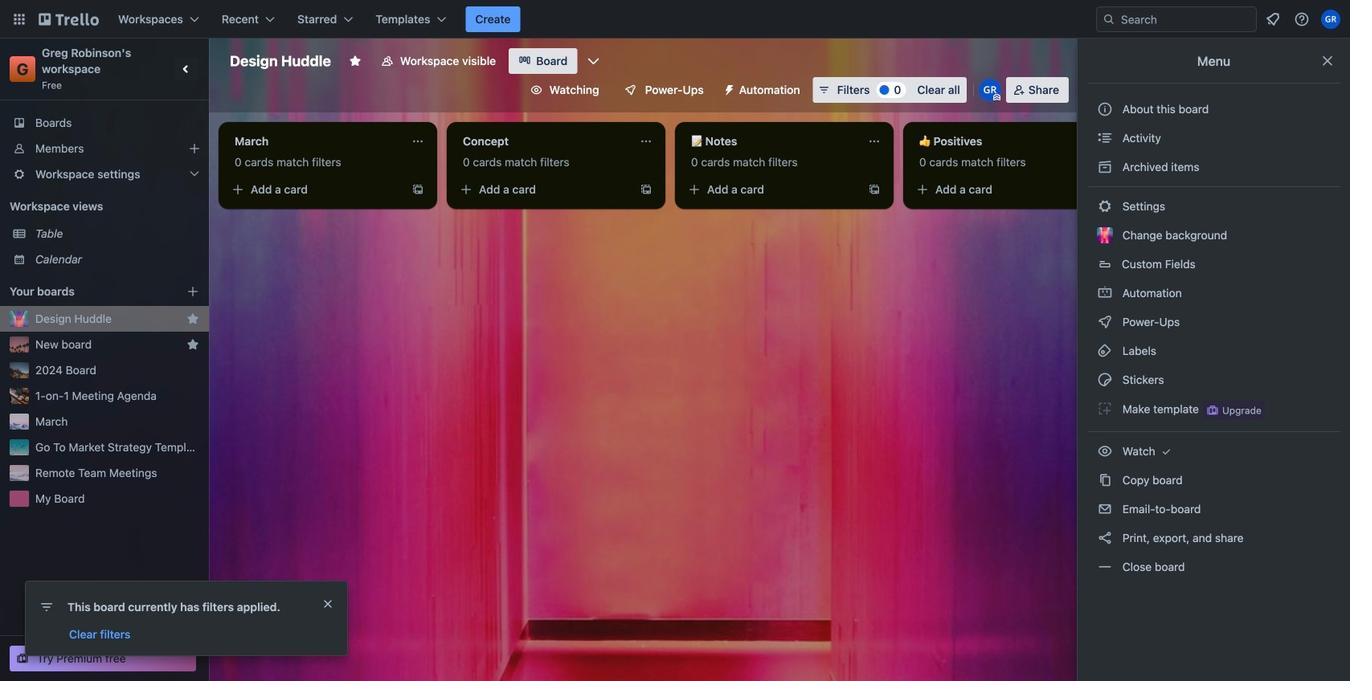Task type: locate. For each thing, give the bounding box(es) containing it.
0 vertical spatial starred icon image
[[187, 313, 199, 326]]

starred icon image
[[187, 313, 199, 326], [187, 339, 199, 351]]

2 starred icon image from the top
[[187, 339, 199, 351]]

None text field
[[454, 129, 634, 154]]

create from template… image
[[412, 183, 425, 196], [640, 183, 653, 196], [868, 183, 881, 196]]

1 vertical spatial starred icon image
[[187, 339, 199, 351]]

sm image
[[717, 77, 740, 100], [1098, 314, 1114, 330], [1098, 372, 1114, 388], [1098, 401, 1114, 417], [1159, 444, 1175, 460], [1098, 473, 1114, 489], [1098, 502, 1114, 518]]

primary element
[[0, 0, 1351, 39]]

sm image
[[1098, 130, 1114, 146], [1098, 159, 1114, 175], [1098, 199, 1114, 215], [1098, 285, 1114, 302], [1098, 343, 1114, 359], [1098, 444, 1114, 460], [1098, 531, 1114, 547], [1098, 560, 1114, 576]]

back to home image
[[39, 6, 99, 32]]

workspace navigation collapse icon image
[[175, 58, 198, 80]]

None text field
[[225, 129, 405, 154], [682, 129, 862, 154], [910, 129, 1090, 154], [225, 129, 405, 154], [682, 129, 862, 154], [910, 129, 1090, 154]]

your boards with 8 items element
[[10, 282, 162, 302]]

dismiss flag image
[[322, 598, 335, 611]]

open information menu image
[[1295, 11, 1311, 27]]

6 sm image from the top
[[1098, 444, 1114, 460]]

2 horizontal spatial create from template… image
[[868, 183, 881, 196]]

1 horizontal spatial create from template… image
[[640, 183, 653, 196]]

alert
[[26, 582, 347, 656]]

Board name text field
[[222, 48, 339, 74]]

0 horizontal spatial create from template… image
[[412, 183, 425, 196]]

1 create from template… image from the left
[[412, 183, 425, 196]]

4 sm image from the top
[[1098, 285, 1114, 302]]

this member is an admin of this board. image
[[994, 94, 1001, 101]]

2 sm image from the top
[[1098, 159, 1114, 175]]

2 create from template… image from the left
[[640, 183, 653, 196]]



Task type: describe. For each thing, give the bounding box(es) containing it.
greg robinson (gregrobinson96) image
[[979, 79, 1002, 101]]

customize views image
[[586, 53, 602, 69]]

3 create from template… image from the left
[[868, 183, 881, 196]]

add board image
[[187, 285, 199, 298]]

8 sm image from the top
[[1098, 560, 1114, 576]]

greg robinson (gregrobinson96) image
[[1322, 10, 1341, 29]]

star or unstar board image
[[349, 55, 362, 68]]

1 sm image from the top
[[1098, 130, 1114, 146]]

1 starred icon image from the top
[[187, 313, 199, 326]]

search image
[[1103, 13, 1116, 26]]

0 notifications image
[[1264, 10, 1283, 29]]

5 sm image from the top
[[1098, 343, 1114, 359]]

Search field
[[1116, 8, 1257, 31]]

7 sm image from the top
[[1098, 531, 1114, 547]]

3 sm image from the top
[[1098, 199, 1114, 215]]



Task type: vqa. For each thing, say whether or not it's contained in the screenshot.
Dismiss flag icon
yes



